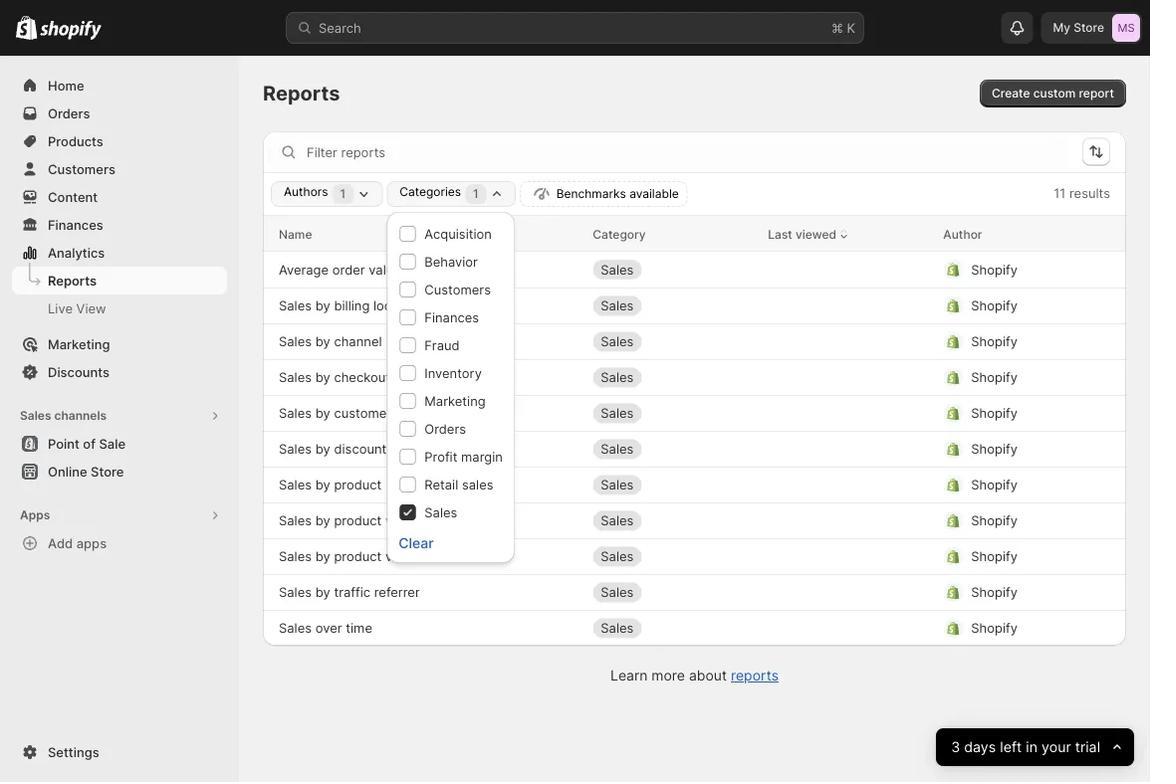 Task type: vqa. For each thing, say whether or not it's contained in the screenshot.
No Products icon on the left bottom
no



Task type: describe. For each thing, give the bounding box(es) containing it.
reports link
[[12, 267, 227, 295]]

sales by product link
[[279, 476, 382, 496]]

time inside 'sales over time' link
[[346, 621, 372, 636]]

sku
[[431, 513, 457, 529]]

⌘
[[832, 20, 844, 35]]

list of reports table
[[263, 216, 1127, 646]]

billing
[[334, 298, 370, 314]]

shopify for sales by discount
[[971, 442, 1018, 457]]

discount
[[334, 442, 387, 457]]

settings link
[[12, 739, 227, 767]]

last viewed button
[[768, 219, 852, 249]]

checkout
[[334, 370, 390, 385]]

available
[[630, 187, 679, 201]]

average
[[279, 262, 329, 277]]

discounts
[[48, 365, 110, 380]]

home
[[48, 78, 84, 93]]

last
[[768, 227, 793, 241]]

row containing sales over time
[[263, 611, 1127, 646]]

0 horizontal spatial shopify image
[[16, 16, 37, 40]]

11 results
[[1054, 185, 1111, 201]]

value
[[369, 262, 401, 277]]

learn more about reports
[[611, 668, 779, 685]]

shopify for sales by channel
[[971, 334, 1018, 350]]

sales cell for sales by product variant sku
[[593, 506, 752, 537]]

margin
[[461, 449, 503, 465]]

row containing sales by billing location
[[263, 288, 1127, 324]]

11
[[1054, 185, 1066, 201]]

live view link
[[12, 295, 227, 323]]

shopify cell for sales by billing location
[[944, 290, 1063, 322]]

benchmarks
[[557, 187, 626, 201]]

customer
[[334, 406, 392, 421]]

1 for categories
[[473, 187, 479, 201]]

channel
[[334, 334, 382, 350]]

online store button
[[0, 458, 239, 486]]

finances link
[[12, 211, 227, 239]]

sales cell for sales over time
[[593, 613, 752, 645]]

time inside average order value over time link
[[435, 262, 462, 277]]

products link
[[12, 127, 227, 155]]

sales by checkout currency
[[279, 370, 448, 385]]

benchmarks available
[[557, 187, 679, 201]]

point of sale
[[48, 436, 126, 452]]

online
[[48, 464, 87, 480]]

last viewed
[[768, 227, 837, 241]]

name button
[[279, 224, 312, 244]]

content link
[[12, 183, 227, 211]]

sales inside button
[[20, 409, 51, 423]]

row containing name
[[263, 216, 1127, 252]]

channels
[[54, 409, 107, 423]]

sales by customer name
[[279, 406, 429, 421]]

store for online store
[[91, 464, 124, 480]]

my store
[[1053, 20, 1105, 35]]

live
[[48, 301, 73, 316]]

row containing sales by channel
[[263, 324, 1127, 360]]

shopify cell for sales by product
[[944, 470, 1063, 502]]

marketing inside marketing link
[[48, 337, 110, 352]]

sales by customer name link
[[279, 404, 429, 424]]

viewed
[[796, 227, 837, 241]]

sales by billing location
[[279, 298, 422, 314]]

point of sale link
[[12, 430, 227, 458]]

fraud
[[425, 338, 460, 353]]

shopify cell for sales by product variant sku
[[944, 506, 1063, 537]]

sales cell for sales by billing location
[[593, 290, 752, 322]]

by for sales by product variant sku
[[315, 513, 330, 529]]

online store
[[48, 464, 124, 480]]

benchmarks available button
[[520, 181, 688, 207]]

0 horizontal spatial over
[[315, 621, 342, 636]]

0 horizontal spatial orders
[[48, 106, 90, 121]]

orders link
[[12, 100, 227, 127]]

create custom report button
[[980, 80, 1127, 108]]

row containing sales by traffic referrer
[[263, 575, 1127, 611]]

by for sales by channel
[[315, 334, 330, 350]]

analytics
[[48, 245, 105, 260]]

sales by traffic referrer
[[279, 585, 420, 601]]

results
[[1070, 185, 1111, 201]]

row containing sales by product variant sku
[[263, 503, 1127, 539]]

clear button
[[399, 535, 434, 552]]

my
[[1053, 20, 1071, 35]]

row containing average order value over time
[[263, 252, 1127, 288]]

my store image
[[1113, 14, 1140, 42]]

shopify for average order value over time
[[971, 262, 1018, 277]]

sales by checkout currency link
[[279, 368, 448, 388]]

inventory
[[425, 366, 482, 381]]

retail sales
[[425, 477, 494, 493]]

1 horizontal spatial finances
[[425, 310, 479, 325]]

of
[[83, 436, 96, 452]]

shopify for sales by product vendor
[[971, 549, 1018, 565]]

profit
[[425, 449, 458, 465]]

shopify cell for average order value over time
[[944, 254, 1063, 286]]

about
[[689, 668, 727, 685]]

sales by product vendor link
[[279, 547, 428, 567]]

home link
[[12, 72, 227, 100]]

sales cell for sales by discount
[[593, 434, 752, 466]]

1 horizontal spatial shopify image
[[40, 20, 102, 40]]

⌘ k
[[832, 20, 856, 35]]

sales by discount
[[279, 442, 387, 457]]

category button
[[593, 224, 646, 244]]

by for sales by checkout currency
[[315, 370, 330, 385]]

report
[[1079, 86, 1115, 101]]

more
[[652, 668, 685, 685]]

sales by traffic referrer link
[[279, 583, 420, 603]]

sales cell for sales by channel
[[593, 326, 752, 358]]

settings
[[48, 745, 99, 760]]

by for sales by customer name
[[315, 406, 330, 421]]

shopify cell for sales by channel
[[944, 326, 1063, 358]]



Task type: locate. For each thing, give the bounding box(es) containing it.
7 shopify from the top
[[971, 478, 1018, 493]]

1 sales cell from the top
[[593, 254, 752, 286]]

9 sales cell from the top
[[593, 541, 752, 573]]

1 vertical spatial time
[[346, 621, 372, 636]]

name
[[395, 406, 429, 421]]

finances up "fraud"
[[425, 310, 479, 325]]

0 horizontal spatial reports
[[48, 273, 97, 288]]

2 shopify cell from the top
[[944, 290, 1063, 322]]

product for variant
[[334, 513, 382, 529]]

authors
[[284, 185, 328, 199]]

7 row from the top
[[263, 431, 1127, 467]]

1 vertical spatial customers
[[425, 282, 491, 297]]

shopify for sales by traffic referrer
[[971, 585, 1018, 601]]

product down discount
[[334, 478, 382, 493]]

1 vertical spatial marketing
[[425, 393, 486, 409]]

row containing sales by product
[[263, 467, 1127, 503]]

sales
[[601, 262, 634, 277], [279, 298, 312, 314], [601, 298, 634, 314], [279, 334, 312, 350], [601, 334, 634, 350], [279, 370, 312, 385], [601, 370, 634, 385], [279, 406, 312, 421], [601, 406, 634, 421], [20, 409, 51, 423], [279, 442, 312, 457], [601, 442, 634, 457], [279, 478, 312, 493], [601, 478, 634, 493], [425, 505, 458, 520], [279, 513, 312, 529], [601, 513, 634, 529], [279, 549, 312, 565], [601, 549, 634, 565], [279, 585, 312, 601], [601, 585, 634, 601], [279, 621, 312, 636], [601, 621, 634, 636]]

0 vertical spatial over
[[405, 262, 432, 277]]

create custom report
[[992, 86, 1115, 101]]

author
[[944, 227, 983, 241]]

1 by from the top
[[315, 298, 330, 314]]

1 horizontal spatial over
[[405, 262, 432, 277]]

shopify for sales by product
[[971, 478, 1018, 493]]

3 by from the top
[[315, 370, 330, 385]]

reports down analytics
[[48, 273, 97, 288]]

product for vendor
[[334, 549, 382, 565]]

5 shopify cell from the top
[[944, 398, 1063, 430]]

4 row from the top
[[263, 324, 1127, 360]]

6 sales cell from the top
[[593, 434, 752, 466]]

learn
[[611, 668, 648, 685]]

view
[[76, 301, 106, 316]]

6 by from the top
[[315, 478, 330, 493]]

time down acquisition
[[435, 262, 462, 277]]

by down sales by discount link at left bottom
[[315, 478, 330, 493]]

orders down home
[[48, 106, 90, 121]]

by
[[315, 298, 330, 314], [315, 334, 330, 350], [315, 370, 330, 385], [315, 406, 330, 421], [315, 442, 330, 457], [315, 478, 330, 493], [315, 513, 330, 529], [315, 549, 330, 565], [315, 585, 330, 601]]

by left the traffic
[[315, 585, 330, 601]]

shopify image
[[16, 16, 37, 40], [40, 20, 102, 40]]

sales by product vendor
[[279, 549, 428, 565]]

7 shopify cell from the top
[[944, 470, 1063, 502]]

8 sales cell from the top
[[593, 506, 752, 537]]

shopify cell for sales by discount
[[944, 434, 1063, 466]]

0 vertical spatial orders
[[48, 106, 90, 121]]

store for my store
[[1074, 20, 1105, 35]]

8 shopify from the top
[[971, 513, 1018, 529]]

8 shopify cell from the top
[[944, 506, 1063, 537]]

shopify for sales over time
[[971, 621, 1018, 636]]

store down sale
[[91, 464, 124, 480]]

store right my
[[1074, 20, 1105, 35]]

live view
[[48, 301, 106, 316]]

reports link
[[731, 668, 779, 685]]

customers down 'behavior'
[[425, 282, 491, 297]]

your
[[1042, 740, 1071, 757]]

apps
[[20, 508, 50, 523]]

2 sales cell from the top
[[593, 290, 752, 322]]

1 vertical spatial orders
[[425, 421, 466, 437]]

row
[[263, 216, 1127, 252], [263, 252, 1127, 288], [263, 288, 1127, 324], [263, 324, 1127, 360], [263, 360, 1127, 395], [263, 395, 1127, 431], [263, 431, 1127, 467], [263, 467, 1127, 503], [263, 503, 1127, 539], [263, 539, 1127, 575], [263, 575, 1127, 611], [263, 611, 1127, 646]]

3 product from the top
[[334, 549, 382, 565]]

sales by discount link
[[279, 440, 387, 460]]

2 product from the top
[[334, 513, 382, 529]]

finances up analytics
[[48, 217, 103, 233]]

analytics link
[[12, 239, 227, 267]]

0 horizontal spatial finances
[[48, 217, 103, 233]]

in
[[1026, 740, 1038, 757]]

2 row from the top
[[263, 252, 1127, 288]]

online store link
[[12, 458, 227, 486]]

4 shopify from the top
[[971, 370, 1018, 385]]

8 by from the top
[[315, 549, 330, 565]]

reports down search
[[263, 81, 340, 106]]

0 vertical spatial product
[[334, 478, 382, 493]]

4 by from the top
[[315, 406, 330, 421]]

order
[[332, 262, 365, 277]]

0 vertical spatial finances
[[48, 217, 103, 233]]

orders
[[48, 106, 90, 121], [425, 421, 466, 437]]

product
[[334, 478, 382, 493], [334, 513, 382, 529], [334, 549, 382, 565]]

shopify cell
[[944, 254, 1063, 286], [944, 290, 1063, 322], [944, 326, 1063, 358], [944, 362, 1063, 394], [944, 398, 1063, 430], [944, 434, 1063, 466], [944, 470, 1063, 502], [944, 506, 1063, 537], [944, 541, 1063, 573], [944, 577, 1063, 609], [944, 613, 1063, 645]]

clear
[[399, 535, 434, 552]]

6 shopify from the top
[[971, 442, 1018, 457]]

acquisition
[[425, 226, 492, 242]]

customers link
[[12, 155, 227, 183]]

by for sales by billing location
[[315, 298, 330, 314]]

1 horizontal spatial orders
[[425, 421, 466, 437]]

sales over time
[[279, 621, 372, 636]]

over
[[405, 262, 432, 277], [315, 621, 342, 636]]

shopify for sales by product variant sku
[[971, 513, 1018, 529]]

1 vertical spatial product
[[334, 513, 382, 529]]

sales cell
[[593, 254, 752, 286], [593, 290, 752, 322], [593, 326, 752, 358], [593, 362, 752, 394], [593, 398, 752, 430], [593, 434, 752, 466], [593, 470, 752, 502], [593, 506, 752, 537], [593, 541, 752, 573], [593, 577, 752, 609], [593, 613, 752, 645]]

by left channel
[[315, 334, 330, 350]]

point
[[48, 436, 80, 452]]

10 shopify cell from the top
[[944, 577, 1063, 609]]

shopify cell for sales by checkout currency
[[944, 362, 1063, 394]]

2 1 from the left
[[473, 187, 479, 201]]

2 by from the top
[[315, 334, 330, 350]]

products
[[48, 133, 103, 149]]

referrer
[[374, 585, 420, 601]]

6 row from the top
[[263, 395, 1127, 431]]

row containing sales by product vendor
[[263, 539, 1127, 575]]

traffic
[[334, 585, 371, 601]]

11 shopify cell from the top
[[944, 613, 1063, 645]]

currency
[[394, 370, 448, 385]]

1 shopify cell from the top
[[944, 254, 1063, 286]]

Filter reports text field
[[307, 136, 1067, 168]]

3
[[951, 740, 960, 757]]

sales channels
[[20, 409, 107, 423]]

shopify cell for sales over time
[[944, 613, 1063, 645]]

1 horizontal spatial store
[[1074, 20, 1105, 35]]

2 shopify from the top
[[971, 298, 1018, 314]]

average order value over time link
[[279, 260, 462, 280]]

1 horizontal spatial customers
[[425, 282, 491, 297]]

sales by channel
[[279, 334, 382, 350]]

1 horizontal spatial 1
[[473, 187, 479, 201]]

shopify for sales by billing location
[[971, 298, 1018, 314]]

1 product from the top
[[334, 478, 382, 493]]

name
[[279, 227, 312, 241]]

over down sales by traffic referrer 'link'
[[315, 621, 342, 636]]

reports
[[731, 668, 779, 685]]

by left billing
[[315, 298, 330, 314]]

7 sales cell from the top
[[593, 470, 752, 502]]

row containing sales by checkout currency
[[263, 360, 1127, 395]]

11 shopify from the top
[[971, 621, 1018, 636]]

9 shopify from the top
[[971, 549, 1018, 565]]

customers
[[48, 161, 115, 177], [425, 282, 491, 297]]

9 by from the top
[[315, 585, 330, 601]]

11 sales cell from the top
[[593, 613, 752, 645]]

sales by billing location link
[[279, 296, 422, 316]]

by down sales by product link
[[315, 513, 330, 529]]

k
[[847, 20, 856, 35]]

6 shopify cell from the top
[[944, 434, 1063, 466]]

0 vertical spatial store
[[1074, 20, 1105, 35]]

0 horizontal spatial time
[[346, 621, 372, 636]]

1 row from the top
[[263, 216, 1127, 252]]

sales cell for sales by customer name
[[593, 398, 752, 430]]

by for sales by product
[[315, 478, 330, 493]]

1 vertical spatial over
[[315, 621, 342, 636]]

1 shopify from the top
[[971, 262, 1018, 277]]

shopify for sales by checkout currency
[[971, 370, 1018, 385]]

0 vertical spatial marketing
[[48, 337, 110, 352]]

time down the traffic
[[346, 621, 372, 636]]

1 vertical spatial finances
[[425, 310, 479, 325]]

9 shopify cell from the top
[[944, 541, 1063, 573]]

3 days left in your trial
[[951, 740, 1100, 757]]

point of sale button
[[0, 430, 239, 458]]

3 row from the top
[[263, 288, 1127, 324]]

1 horizontal spatial time
[[435, 262, 462, 277]]

shopify cell for sales by customer name
[[944, 398, 1063, 430]]

1 right authors
[[340, 187, 346, 201]]

by for sales by discount
[[315, 442, 330, 457]]

3 shopify from the top
[[971, 334, 1018, 350]]

variant
[[385, 513, 427, 529]]

5 by from the top
[[315, 442, 330, 457]]

10 sales cell from the top
[[593, 577, 752, 609]]

0 vertical spatial reports
[[263, 81, 340, 106]]

sales by product variant sku link
[[279, 511, 457, 531]]

discounts link
[[12, 359, 227, 386]]

7 by from the top
[[315, 513, 330, 529]]

days
[[964, 740, 996, 757]]

customers down products
[[48, 161, 115, 177]]

sales cell for sales by traffic referrer
[[593, 577, 752, 609]]

row containing sales by customer name
[[263, 395, 1127, 431]]

by up sales by product
[[315, 442, 330, 457]]

vendor
[[385, 549, 428, 565]]

left
[[1000, 740, 1022, 757]]

5 shopify from the top
[[971, 406, 1018, 421]]

2 vertical spatial product
[[334, 549, 382, 565]]

store inside "button"
[[91, 464, 124, 480]]

over right 'value'
[[405, 262, 432, 277]]

marketing down inventory
[[425, 393, 486, 409]]

1 horizontal spatial reports
[[263, 81, 340, 106]]

sales by product variant sku
[[279, 513, 457, 529]]

search
[[319, 20, 361, 35]]

by up sales by traffic referrer
[[315, 549, 330, 565]]

by for sales by product vendor
[[315, 549, 330, 565]]

shopify cell for sales by product vendor
[[944, 541, 1063, 573]]

1 1 from the left
[[340, 187, 346, 201]]

10 shopify from the top
[[971, 585, 1018, 601]]

4 sales cell from the top
[[593, 362, 752, 394]]

behavior
[[425, 254, 478, 269]]

product up the traffic
[[334, 549, 382, 565]]

add apps button
[[12, 530, 227, 558]]

location
[[374, 298, 422, 314]]

11 row from the top
[[263, 575, 1127, 611]]

10 row from the top
[[263, 539, 1127, 575]]

category
[[593, 227, 646, 241]]

average order value over time
[[279, 262, 462, 277]]

shopify
[[971, 262, 1018, 277], [971, 298, 1018, 314], [971, 334, 1018, 350], [971, 370, 1018, 385], [971, 406, 1018, 421], [971, 442, 1018, 457], [971, 478, 1018, 493], [971, 513, 1018, 529], [971, 549, 1018, 565], [971, 585, 1018, 601], [971, 621, 1018, 636]]

1 vertical spatial store
[[91, 464, 124, 480]]

profit margin
[[425, 449, 503, 465]]

1 horizontal spatial marketing
[[425, 393, 486, 409]]

4 shopify cell from the top
[[944, 362, 1063, 394]]

sales by channel link
[[279, 332, 382, 352]]

0 horizontal spatial marketing
[[48, 337, 110, 352]]

sales cell for sales by checkout currency
[[593, 362, 752, 394]]

12 row from the top
[[263, 611, 1127, 646]]

row containing sales by discount
[[263, 431, 1127, 467]]

8 row from the top
[[263, 467, 1127, 503]]

sales cell for sales by product
[[593, 470, 752, 502]]

author button
[[944, 224, 983, 244]]

1 vertical spatial reports
[[48, 273, 97, 288]]

store
[[1074, 20, 1105, 35], [91, 464, 124, 480]]

shopify cell for sales by traffic referrer
[[944, 577, 1063, 609]]

reports
[[263, 81, 340, 106], [48, 273, 97, 288]]

9 row from the top
[[263, 503, 1127, 539]]

0 horizontal spatial store
[[91, 464, 124, 480]]

0 vertical spatial customers
[[48, 161, 115, 177]]

sales cell for sales by product vendor
[[593, 541, 752, 573]]

5 row from the top
[[263, 360, 1127, 395]]

3 days left in your trial button
[[936, 729, 1135, 767]]

0 horizontal spatial 1
[[340, 187, 346, 201]]

by down sales by channel 'link'
[[315, 370, 330, 385]]

orders up profit
[[425, 421, 466, 437]]

1 up acquisition
[[473, 187, 479, 201]]

custom
[[1034, 86, 1076, 101]]

0 vertical spatial time
[[435, 262, 462, 277]]

5 sales cell from the top
[[593, 398, 752, 430]]

0 horizontal spatial customers
[[48, 161, 115, 177]]

3 shopify cell from the top
[[944, 326, 1063, 358]]

by for sales by traffic referrer
[[315, 585, 330, 601]]

shopify for sales by customer name
[[971, 406, 1018, 421]]

add
[[48, 536, 73, 551]]

3 sales cell from the top
[[593, 326, 752, 358]]

create
[[992, 86, 1030, 101]]

sales channels button
[[12, 402, 227, 430]]

product up sales by product vendor
[[334, 513, 382, 529]]

by up sales by discount
[[315, 406, 330, 421]]

1 for authors
[[340, 187, 346, 201]]

sales cell for average order value over time
[[593, 254, 752, 286]]

add apps
[[48, 536, 107, 551]]

marketing up 'discounts'
[[48, 337, 110, 352]]

trial
[[1075, 740, 1100, 757]]



